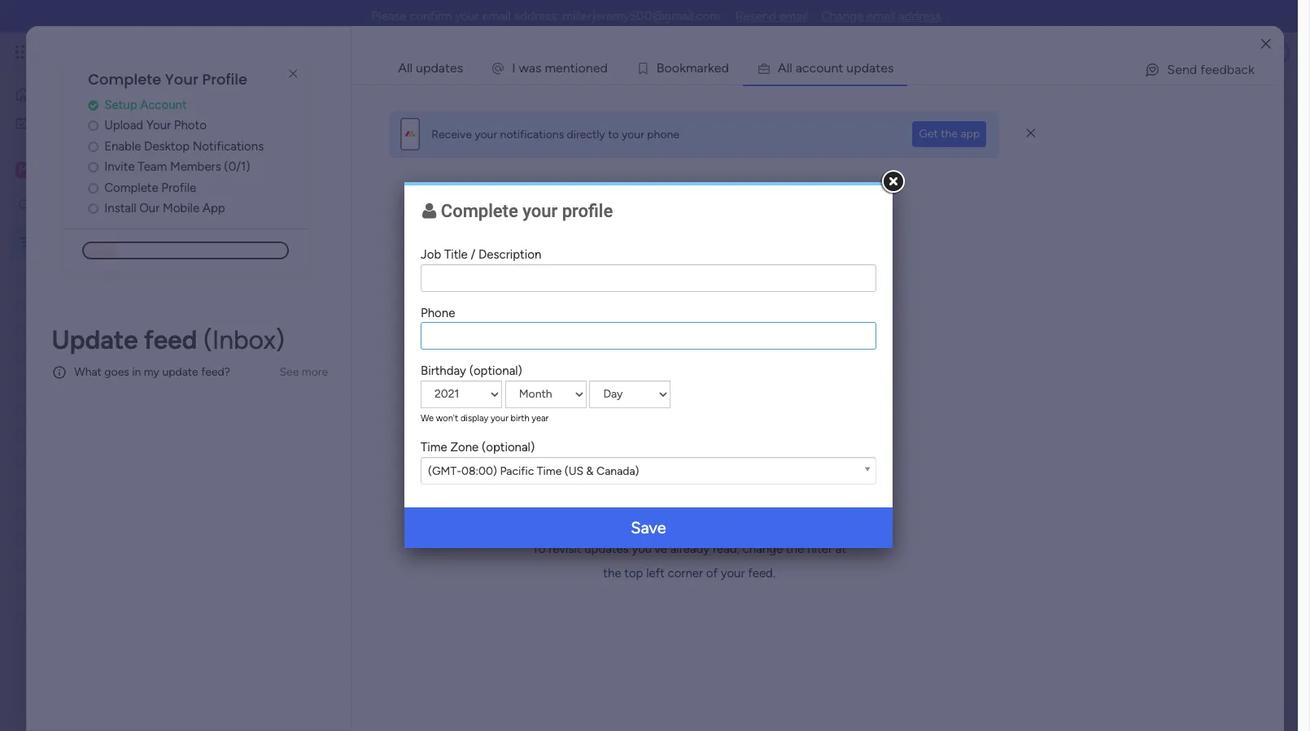 Task type: vqa. For each thing, say whether or not it's contained in the screenshot.
Jeremy Miller icon to the left
no



Task type: describe. For each thing, give the bounding box(es) containing it.
team
[[138, 160, 167, 174]]

1 due date field from the top
[[679, 280, 734, 298]]

column information image for 1st due date 'field' from the bottom of the page
[[742, 514, 755, 527]]

complete your profile
[[437, 201, 613, 221]]

2 d from the left
[[722, 60, 729, 76]]

send
[[1168, 62, 1198, 77]]

invite team members (0/1) link
[[88, 158, 308, 176]]

main for main workspace
[[37, 162, 66, 177]]

assign
[[395, 123, 429, 137]]

my work button
[[10, 109, 175, 136]]

b
[[657, 60, 665, 76]]

1 c from the left
[[803, 60, 810, 76]]

2 task from the top
[[413, 513, 436, 527]]

your for profile
[[165, 69, 199, 90]]

job
[[421, 248, 441, 262]]

track
[[591, 123, 617, 137]]

on
[[863, 312, 876, 326]]

update
[[51, 325, 138, 356]]

setup account link
[[88, 96, 308, 114]]

m for a
[[686, 60, 697, 76]]

Job Title / Description text field
[[421, 264, 877, 292]]

2 due date field from the top
[[679, 512, 734, 530]]

revisit
[[549, 542, 582, 557]]

pacific
[[500, 465, 534, 478]]

v2 done deadline image
[[655, 340, 668, 355]]

feedback
[[1201, 62, 1255, 77]]

person button
[[421, 190, 492, 216]]

to revisit updates you've already read, change the filter at the top left corner of your feed.
[[533, 542, 847, 581]]

nov for nov 29
[[692, 542, 711, 554]]

3 n from the left
[[832, 60, 839, 76]]

change email address
[[821, 9, 941, 24]]

install
[[104, 201, 136, 216]]

i
[[512, 60, 516, 76]]

your left the birth
[[491, 413, 509, 424]]

see more button
[[273, 360, 335, 386]]

job title / description
[[421, 248, 542, 262]]

resend email link
[[736, 9, 808, 24]]

table button
[[338, 147, 389, 173]]

project inside list box
[[38, 235, 75, 249]]

updates for to revisit updates you've already read, change the filter at the top left corner of your feed.
[[585, 542, 629, 557]]

2 t from the left
[[839, 60, 844, 76]]

1 a from the left
[[529, 60, 536, 76]]

08:00)
[[462, 465, 497, 478]]

integrate
[[1004, 153, 1051, 166]]

feed?
[[201, 366, 230, 380]]

type
[[313, 123, 337, 137]]

please confirm your email address: millerjeremy500@gmail.com
[[372, 9, 721, 24]]

2 status field from the top
[[831, 512, 872, 530]]

filter
[[523, 196, 549, 210]]

project management list box
[[0, 225, 208, 475]]

in
[[132, 366, 141, 380]]

nov 29
[[692, 542, 726, 554]]

close image
[[1262, 38, 1271, 50]]

your right confirm
[[455, 9, 479, 24]]

Project Management field
[[243, 84, 520, 120]]

invite
[[104, 160, 135, 174]]

we won't display your birth year
[[421, 413, 549, 424]]

started
[[844, 543, 882, 557]]

Completed field
[[276, 479, 368, 500]]

receive your notifications directly to your phone
[[432, 127, 680, 141]]

Phone text field
[[421, 323, 877, 350]]

year
[[532, 413, 549, 424]]

research
[[308, 312, 355, 326]]

enable
[[104, 139, 141, 154]]

you've
[[632, 542, 668, 557]]

hire
[[308, 543, 329, 557]]

feed.
[[748, 567, 776, 581]]

working on it
[[818, 312, 885, 326]]

new for add
[[302, 658, 324, 672]]

workspace selection element
[[15, 160, 136, 181]]

my
[[144, 366, 160, 380]]

management inside project management list box
[[78, 235, 145, 249]]

4 a from the left
[[870, 60, 876, 76]]

4
[[717, 311, 723, 323]]

complete your profile
[[88, 69, 248, 90]]

lottie animation element
[[559, 207, 820, 467]]

0 vertical spatial project management
[[247, 84, 516, 120]]

your inside to revisit updates you've already read, change the filter at the top left corner of your feed.
[[721, 567, 745, 581]]

birth
[[511, 413, 530, 424]]

3 o from the left
[[672, 60, 680, 76]]

complete profile
[[104, 181, 196, 195]]

2 l from the left
[[790, 60, 793, 76]]

what
[[74, 366, 102, 380]]

change email address link
[[821, 9, 941, 24]]

top
[[625, 567, 644, 581]]

save
[[631, 519, 667, 538]]

4 o from the left
[[817, 60, 824, 76]]

no
[[576, 480, 611, 511]]

m for e
[[545, 60, 556, 76]]

0 horizontal spatial of
[[339, 123, 350, 137]]

2 table from the left
[[350, 152, 377, 166]]

your left profile
[[523, 201, 558, 221]]

check circle image
[[88, 99, 99, 111]]

1 status field from the top
[[831, 280, 872, 298]]

due date for 2nd due date 'field' from the bottom
[[683, 282, 730, 296]]

1 email from the left
[[482, 9, 511, 24]]

(0/1)
[[224, 160, 250, 174]]

description
[[479, 248, 542, 262]]

1 t from the left
[[570, 60, 575, 76]]

more
[[302, 365, 328, 379]]

project management inside project management list box
[[38, 235, 145, 249]]

not
[[821, 543, 841, 557]]

directly
[[567, 127, 605, 141]]

your right to
[[622, 127, 645, 141]]

main table button
[[247, 147, 338, 173]]

owners,
[[432, 123, 472, 137]]

account
[[140, 98, 187, 112]]

sync
[[352, 370, 378, 384]]

31
[[714, 339, 724, 352]]

goes
[[104, 366, 129, 380]]

members
[[170, 160, 221, 174]]

any
[[292, 123, 311, 137]]

2 e from the left
[[593, 60, 600, 76]]

project.
[[353, 123, 392, 137]]

m
[[19, 162, 28, 176]]

1 vertical spatial (optional)
[[482, 441, 535, 455]]

jeremy miller image
[[1265, 39, 1291, 65]]

display
[[461, 413, 489, 424]]

due for 1st due date 'field' from the bottom of the page
[[683, 513, 703, 527]]

owner for second owner field
[[592, 513, 626, 527]]

sort
[[605, 196, 627, 210]]

user image
[[423, 202, 437, 220]]

sort button
[[579, 190, 636, 216]]

1 horizontal spatial the
[[786, 542, 804, 557]]

profile inside the complete profile "link"
[[161, 181, 196, 195]]

Search field
[[364, 191, 413, 214]]

upload your photo
[[104, 118, 207, 133]]

1 vertical spatial dapulse x slim image
[[1027, 126, 1036, 141]]

send feedback
[[1168, 62, 1255, 77]]

arrow down image
[[554, 193, 574, 212]]

1 status from the top
[[835, 282, 868, 296]]

updates inside all updates link
[[416, 60, 463, 76]]

invite team members (0/1)
[[104, 160, 250, 174]]

1 horizontal spatial profile
[[202, 69, 248, 90]]

get
[[919, 127, 939, 141]]

add view image
[[399, 153, 406, 166]]

zone
[[451, 441, 479, 455]]

1 owner field from the top
[[588, 280, 631, 298]]

2 a from the left
[[697, 60, 704, 76]]

your right where
[[667, 123, 690, 137]]

2 s from the left
[[888, 60, 894, 76]]

add new group
[[278, 658, 357, 672]]

w
[[519, 60, 529, 76]]

owner for first owner field from the top of the page
[[592, 282, 626, 296]]



Task type: locate. For each thing, give the bounding box(es) containing it.
1 task from the top
[[413, 282, 436, 296]]

1 d from the left
[[600, 60, 608, 76]]

1 vertical spatial circle o image
[[88, 182, 99, 194]]

0 vertical spatial complete
[[88, 69, 161, 90]]

see inside button
[[280, 365, 299, 379]]

e right 'p'
[[881, 60, 888, 76]]

monthly sync
[[308, 370, 378, 384]]

e right the i
[[593, 60, 600, 76]]

0 vertical spatial column information image
[[742, 283, 755, 296]]

won't
[[436, 413, 458, 424]]

status up working on it
[[835, 282, 868, 296]]

email for resend email
[[780, 9, 808, 24]]

left
[[647, 567, 665, 581]]

date for 1st due date 'field' from the bottom of the page
[[706, 513, 730, 527]]

m left the r
[[686, 60, 697, 76]]

t right w on the top of the page
[[570, 60, 575, 76]]

project management down 'search in workspace' field
[[38, 235, 145, 249]]

2 u from the left
[[847, 60, 854, 76]]

at
[[836, 542, 847, 557]]

already
[[671, 542, 710, 557]]

2 vertical spatial complete
[[441, 201, 518, 221]]

1 n from the left
[[563, 60, 570, 76]]

d right the i
[[600, 60, 608, 76]]

1 date from the top
[[706, 282, 730, 296]]

1 vertical spatial date
[[706, 513, 730, 527]]

2 due from the top
[[683, 513, 703, 527]]

1 circle o image from the top
[[88, 120, 99, 132]]

the left top
[[604, 567, 622, 581]]

main workspace
[[37, 162, 134, 177]]

see for see more
[[280, 365, 299, 379]]

d for i w a s m e n t i o n e d
[[600, 60, 608, 76]]

circle o image inside 'invite team members (0/1)' link
[[88, 161, 99, 174]]

the right get
[[941, 127, 958, 141]]

0 vertical spatial due date
[[683, 282, 730, 296]]

filter button
[[497, 190, 574, 216]]

0 horizontal spatial k
[[680, 60, 686, 76]]

0 vertical spatial the
[[941, 127, 958, 141]]

e right the r
[[715, 60, 722, 76]]

2 o from the left
[[665, 60, 672, 76]]

get the app button
[[913, 121, 987, 147]]

of right to
[[619, 123, 630, 137]]

0 vertical spatial see
[[742, 122, 762, 136]]

project down 'search in workspace' field
[[38, 235, 75, 249]]

2 due date from the top
[[683, 513, 730, 527]]

to inside field
[[280, 247, 298, 268]]

group
[[326, 658, 357, 672]]

2 k from the left
[[708, 60, 715, 76]]

1 horizontal spatial main
[[272, 152, 296, 166]]

done
[[838, 340, 865, 354]]

completed
[[280, 479, 364, 499]]

3 t from the left
[[876, 60, 881, 76]]

interns
[[356, 543, 391, 557]]

of right type
[[339, 123, 350, 137]]

1 horizontal spatial d
[[722, 60, 729, 76]]

save button
[[405, 508, 893, 549]]

0 vertical spatial owner
[[592, 282, 626, 296]]

d right the r
[[722, 60, 729, 76]]

o left 'p'
[[817, 60, 824, 76]]

1 vertical spatial project
[[38, 235, 75, 249]]

2 circle o image from the top
[[88, 161, 99, 174]]

3 a from the left
[[796, 60, 803, 76]]

circle o image for install
[[88, 203, 99, 215]]

1 horizontal spatial k
[[708, 60, 715, 76]]

o right b
[[672, 60, 680, 76]]

monthly
[[308, 370, 350, 384]]

my
[[36, 115, 51, 129]]

circle o image up main workspace
[[88, 141, 99, 153]]

0 horizontal spatial new
[[302, 658, 324, 672]]

1 vertical spatial project management
[[38, 235, 145, 249]]

what goes in my update feed?
[[74, 366, 230, 380]]

owner field down no
[[588, 512, 631, 530]]

complete for complete profile
[[104, 181, 158, 195]]

o right w on the top of the page
[[578, 60, 586, 76]]

birthday
[[421, 364, 466, 379]]

0 vertical spatial status field
[[831, 280, 872, 298]]

phone
[[647, 127, 680, 141]]

1 vertical spatial status field
[[831, 512, 872, 530]]

circle o image for upload
[[88, 120, 99, 132]]

(gmt-
[[428, 465, 462, 478]]

1 vertical spatial updates
[[707, 480, 804, 511]]

2 c from the left
[[810, 60, 817, 76]]

status up not started
[[835, 513, 868, 527]]

date up 4
[[706, 282, 730, 296]]

circle o image
[[88, 141, 99, 153], [88, 182, 99, 194]]

d for a l l a c c o u n t u p d a t e s
[[862, 60, 870, 76]]

to for to do
[[280, 247, 298, 268]]

To Do field
[[276, 247, 326, 269]]

2 n from the left
[[586, 60, 593, 76]]

1 horizontal spatial management
[[341, 84, 516, 120]]

Search in workspace field
[[34, 195, 136, 214]]

email left address:
[[482, 9, 511, 24]]

2 horizontal spatial updates
[[707, 480, 804, 511]]

time left (us at the left bottom
[[537, 465, 562, 478]]

(optional) up the we won't display your birth year
[[469, 364, 523, 379]]

1 vertical spatial due date
[[683, 513, 730, 527]]

0 horizontal spatial n
[[563, 60, 570, 76]]

0 horizontal spatial main
[[37, 162, 66, 177]]

management
[[341, 84, 516, 120], [78, 235, 145, 249]]

1 e from the left
[[556, 60, 563, 76]]

main right workspace icon
[[37, 162, 66, 177]]

tab list containing all updates
[[384, 52, 1278, 85]]

3 d from the left
[[862, 60, 870, 76]]

status field up working on it
[[831, 280, 872, 298]]

status field up not started
[[831, 512, 872, 530]]

date for 2nd due date 'field' from the bottom
[[706, 282, 730, 296]]

4 e from the left
[[881, 60, 888, 76]]

2 circle o image from the top
[[88, 182, 99, 194]]

2 column information image from the top
[[742, 514, 755, 527]]

column information image for 2nd due date 'field' from the bottom
[[742, 283, 755, 296]]

complete for complete your profile
[[441, 201, 518, 221]]

show board description image
[[527, 94, 547, 111]]

0 vertical spatial date
[[706, 282, 730, 296]]

to left revisit
[[533, 542, 546, 557]]

app
[[961, 127, 980, 141]]

circle o image inside the complete profile "link"
[[88, 182, 99, 194]]

1 horizontal spatial s
[[888, 60, 894, 76]]

more
[[765, 122, 791, 136]]

your right receive
[[475, 127, 498, 141]]

1 vertical spatial profile
[[161, 181, 196, 195]]

0 vertical spatial profile
[[202, 69, 248, 90]]

millerjeremy500@gmail.com
[[563, 9, 721, 24]]

notifications
[[500, 127, 564, 141]]

1 horizontal spatial of
[[619, 123, 630, 137]]

2 date from the top
[[706, 513, 730, 527]]

nov left 4
[[694, 311, 714, 323]]

your down read,
[[721, 567, 745, 581]]

change
[[743, 542, 783, 557]]

1 vertical spatial due
[[683, 513, 703, 527]]

m left the i
[[545, 60, 556, 76]]

receive
[[432, 127, 472, 141]]

circle o image
[[88, 120, 99, 132], [88, 161, 99, 174], [88, 203, 99, 215]]

see left 'more'
[[742, 122, 762, 136]]

1 m from the left
[[545, 60, 556, 76]]

the inside button
[[941, 127, 958, 141]]

select product image
[[15, 44, 31, 60]]

o left the r
[[665, 60, 672, 76]]

1 vertical spatial management
[[78, 235, 145, 249]]

profile down invite team members (0/1)
[[161, 181, 196, 195]]

due date up the nov 29
[[683, 513, 730, 527]]

project up any
[[247, 84, 335, 120]]

1 horizontal spatial u
[[847, 60, 854, 76]]

your down 'account'
[[146, 118, 171, 133]]

1 vertical spatial due date field
[[679, 512, 734, 530]]

due up nov 4
[[683, 282, 703, 296]]

1 column information image from the top
[[742, 283, 755, 296]]

0 horizontal spatial d
[[600, 60, 608, 76]]

owner up phone text box
[[592, 282, 626, 296]]

1 vertical spatial owner field
[[588, 512, 631, 530]]

circle o image for complete
[[88, 182, 99, 194]]

task down (gmt-
[[413, 513, 436, 527]]

manage
[[249, 123, 290, 137]]

phone
[[421, 306, 455, 321]]

0 horizontal spatial s
[[536, 60, 542, 76]]

to do
[[280, 247, 322, 268]]

new inside button
[[302, 658, 324, 672]]

project management
[[247, 84, 516, 120], [38, 235, 145, 249]]

1 horizontal spatial to
[[533, 542, 546, 557]]

enable desktop notifications
[[104, 139, 264, 154]]

nov left 29
[[692, 542, 711, 554]]

updates for no unread updates
[[707, 480, 804, 511]]

2 email from the left
[[780, 9, 808, 24]]

n right the i
[[586, 60, 593, 76]]

updates up top
[[585, 542, 629, 557]]

updates inside to revisit updates you've already read, change the filter at the top left corner of your feed.
[[585, 542, 629, 557]]

3 circle o image from the top
[[88, 203, 99, 215]]

0 vertical spatial time
[[421, 441, 448, 455]]

(gmt-08:00) pacific time (us & canada) link
[[421, 457, 877, 486]]

3 e from the left
[[715, 60, 722, 76]]

t
[[570, 60, 575, 76], [839, 60, 844, 76], [876, 60, 881, 76]]

0 vertical spatial task
[[413, 282, 436, 296]]

due down the no unread updates
[[683, 513, 703, 527]]

management down install at the left of page
[[78, 235, 145, 249]]

1 vertical spatial the
[[786, 542, 804, 557]]

of inside to revisit updates you've already read, change the filter at the top left corner of your feed.
[[706, 567, 718, 581]]

not started
[[821, 543, 882, 557]]

app
[[203, 201, 225, 216]]

complete profile link
[[88, 179, 308, 197]]

a right a
[[796, 60, 803, 76]]

updates up "change"
[[707, 480, 804, 511]]

desktop
[[144, 139, 190, 154]]

0 vertical spatial due date field
[[679, 280, 734, 298]]

person
[[448, 196, 482, 210]]

the left filter
[[786, 542, 804, 557]]

due date for 1st due date 'field' from the bottom of the page
[[683, 513, 730, 527]]

time up (gmt-
[[421, 441, 448, 455]]

Owner field
[[588, 280, 631, 298], [588, 512, 631, 530]]

owner down no
[[592, 513, 626, 527]]

complete up setup
[[88, 69, 161, 90]]

0 horizontal spatial email
[[482, 9, 511, 24]]

2 owner from the top
[[592, 513, 626, 527]]

t left 'p'
[[839, 60, 844, 76]]

1 vertical spatial your
[[146, 118, 171, 133]]

updates
[[416, 60, 463, 76], [707, 480, 804, 511], [585, 542, 629, 557]]

dapulse x slim image
[[283, 64, 303, 84], [1027, 126, 1036, 141]]

1 vertical spatial nov
[[692, 542, 711, 554]]

(inbox)
[[203, 325, 285, 356]]

complete up install at the left of page
[[104, 181, 158, 195]]

new for hire
[[332, 543, 353, 557]]

29
[[714, 542, 726, 554]]

to inside to revisit updates you've already read, change the filter at the top left corner of your feed.
[[533, 542, 546, 557]]

option
[[0, 227, 208, 230]]

1 owner from the top
[[592, 282, 626, 296]]

circle o image down the check circle icon
[[88, 120, 99, 132]]

0 horizontal spatial management
[[78, 235, 145, 249]]

timelines
[[493, 123, 539, 137]]

0 horizontal spatial project
[[38, 235, 75, 249]]

main inside workspace selection element
[[37, 162, 66, 177]]

s right w on the top of the page
[[536, 60, 542, 76]]

canada)
[[597, 465, 640, 478]]

r
[[704, 60, 708, 76]]

photo
[[174, 118, 207, 133]]

(optional)
[[469, 364, 523, 379], [482, 441, 535, 455]]

address:
[[514, 9, 560, 24]]

l right a
[[790, 60, 793, 76]]

workspace image
[[15, 161, 32, 179]]

1 vertical spatial complete
[[104, 181, 158, 195]]

hire new interns
[[308, 543, 391, 557]]

1 vertical spatial see
[[280, 365, 299, 379]]

unread
[[617, 480, 701, 511]]

0 horizontal spatial see
[[280, 365, 299, 379]]

to for to revisit updates you've already read, change the filter at the top left corner of your feed.
[[533, 542, 546, 557]]

i w a s m e n t i o n e d
[[512, 60, 608, 76]]

complete up job title / description
[[441, 201, 518, 221]]

Status field
[[831, 280, 872, 298], [831, 512, 872, 530]]

d down change email address
[[862, 60, 870, 76]]

circle o image inside the enable desktop notifications link
[[88, 141, 99, 153]]

see left more
[[280, 365, 299, 379]]

0 horizontal spatial dapulse x slim image
[[283, 64, 303, 84]]

/
[[471, 248, 476, 262]]

circle o image inside install our mobile app link
[[88, 203, 99, 215]]

0 vertical spatial updates
[[416, 60, 463, 76]]

table down project.
[[350, 152, 377, 166]]

p
[[854, 60, 862, 76]]

1 vertical spatial task
[[413, 513, 436, 527]]

1 horizontal spatial dapulse x slim image
[[1027, 126, 1036, 141]]

e
[[556, 60, 563, 76], [593, 60, 600, 76], [715, 60, 722, 76], [881, 60, 888, 76]]

0 vertical spatial circle o image
[[88, 120, 99, 132]]

due for 2nd due date 'field' from the bottom
[[683, 282, 703, 296]]

circle o image up 'search in workspace' field
[[88, 182, 99, 194]]

3 email from the left
[[867, 9, 896, 24]]

tab list
[[384, 52, 1278, 85]]

1 k from the left
[[680, 60, 686, 76]]

manage any type of project. assign owners, set timelines and keep track of where your project stands.
[[249, 123, 769, 137]]

2 status from the top
[[835, 513, 868, 527]]

circle o image for enable
[[88, 141, 99, 153]]

keep
[[564, 123, 588, 137]]

0 vertical spatial new
[[332, 543, 353, 557]]

a right i
[[529, 60, 536, 76]]

0 horizontal spatial the
[[604, 567, 622, 581]]

email right 'change'
[[867, 9, 896, 24]]

circle o image for invite
[[88, 161, 99, 174]]

due date field up nov 4
[[679, 280, 734, 298]]

0 horizontal spatial t
[[570, 60, 575, 76]]

2 vertical spatial the
[[604, 567, 622, 581]]

to left do
[[280, 247, 298, 268]]

0 vertical spatial nov
[[694, 311, 714, 323]]

project management up project.
[[247, 84, 516, 120]]

change
[[821, 9, 864, 24]]

main inside button
[[272, 152, 296, 166]]

due date field up the nov 29
[[679, 512, 734, 530]]

main for main table
[[272, 152, 296, 166]]

all
[[398, 60, 413, 76]]

setup account
[[104, 98, 187, 112]]

see
[[742, 122, 762, 136], [280, 365, 299, 379]]

profile
[[202, 69, 248, 90], [161, 181, 196, 195]]

of down the nov 29
[[706, 567, 718, 581]]

a right 'p'
[[870, 60, 876, 76]]

1 vertical spatial to
[[533, 542, 546, 557]]

of
[[339, 123, 350, 137], [619, 123, 630, 137], [706, 567, 718, 581]]

1 u from the left
[[824, 60, 832, 76]]

0 vertical spatial (optional)
[[469, 364, 523, 379]]

column information image
[[918, 514, 931, 527]]

1 horizontal spatial new
[[332, 543, 353, 557]]

owner field up phone text box
[[588, 280, 631, 298]]

a right b
[[697, 60, 704, 76]]

0 horizontal spatial table
[[299, 152, 326, 166]]

your for photo
[[146, 118, 171, 133]]

new right the add
[[302, 658, 324, 672]]

circle o image left invite
[[88, 161, 99, 174]]

filter
[[807, 542, 833, 557]]

new right hire
[[332, 543, 353, 557]]

your up setup account link
[[165, 69, 199, 90]]

u left 'p'
[[824, 60, 832, 76]]

setup
[[104, 98, 137, 112]]

1 horizontal spatial n
[[586, 60, 593, 76]]

1 vertical spatial new
[[302, 658, 324, 672]]

title
[[444, 248, 468, 262]]

2 m from the left
[[686, 60, 697, 76]]

0 horizontal spatial u
[[824, 60, 832, 76]]

1 due from the top
[[683, 282, 703, 296]]

1 table from the left
[[299, 152, 326, 166]]

dapulse x slim image up integrate
[[1027, 126, 1036, 141]]

u down 'change'
[[847, 60, 854, 76]]

profile up setup account link
[[202, 69, 248, 90]]

d
[[600, 60, 608, 76], [722, 60, 729, 76], [862, 60, 870, 76]]

2 vertical spatial circle o image
[[88, 203, 99, 215]]

2 horizontal spatial of
[[706, 567, 718, 581]]

1 horizontal spatial see
[[742, 122, 762, 136]]

update
[[162, 366, 198, 380]]

column information image
[[742, 283, 755, 296], [742, 514, 755, 527]]

kickoff
[[308, 341, 344, 355]]

1 horizontal spatial project
[[247, 84, 335, 120]]

0 vertical spatial dapulse x slim image
[[283, 64, 303, 84]]

2 horizontal spatial the
[[941, 127, 958, 141]]

1 horizontal spatial time
[[537, 465, 562, 478]]

complete for complete your profile
[[88, 69, 161, 90]]

0 horizontal spatial time
[[421, 441, 448, 455]]

i
[[575, 60, 578, 76]]

table down any
[[299, 152, 326, 166]]

dapulse x slim image up any
[[283, 64, 303, 84]]

main table
[[272, 152, 326, 166]]

2 owner field from the top
[[588, 512, 631, 530]]

0 horizontal spatial m
[[545, 60, 556, 76]]

email right resend
[[780, 9, 808, 24]]

2 horizontal spatial d
[[862, 60, 870, 76]]

updates right all
[[416, 60, 463, 76]]

1 circle o image from the top
[[88, 141, 99, 153]]

see for see more
[[742, 122, 762, 136]]

Due Date field
[[679, 280, 734, 298], [679, 512, 734, 530]]

1 horizontal spatial t
[[839, 60, 844, 76]]

workspace
[[69, 162, 134, 177]]

complete inside "link"
[[104, 181, 158, 195]]

due date up nov 4
[[683, 282, 730, 296]]

1 vertical spatial column information image
[[742, 514, 755, 527]]

date up 29
[[706, 513, 730, 527]]

email
[[482, 9, 511, 24], [780, 9, 808, 24], [867, 9, 896, 24]]

enable desktop notifications link
[[88, 137, 308, 156]]

1 horizontal spatial project management
[[247, 84, 516, 120]]

your
[[455, 9, 479, 24], [667, 123, 690, 137], [475, 127, 498, 141], [622, 127, 645, 141], [523, 201, 558, 221], [491, 413, 509, 424], [721, 567, 745, 581]]

0 vertical spatial your
[[165, 69, 199, 90]]

1 vertical spatial time
[[537, 465, 562, 478]]

2 horizontal spatial n
[[832, 60, 839, 76]]

nov for nov 4
[[694, 311, 714, 323]]

a l l a c c o u n t u p d a t e s
[[778, 60, 894, 76]]

1 s from the left
[[536, 60, 542, 76]]

c
[[803, 60, 810, 76], [810, 60, 817, 76]]

dapulse integrations image
[[985, 153, 997, 166]]

1 horizontal spatial updates
[[585, 542, 629, 557]]

1 horizontal spatial table
[[350, 152, 377, 166]]

1 vertical spatial circle o image
[[88, 161, 99, 174]]

(us
[[565, 465, 584, 478]]

email for change email address
[[867, 9, 896, 24]]

do
[[302, 247, 322, 268]]

t right 'p'
[[876, 60, 881, 76]]

0 vertical spatial project
[[247, 84, 335, 120]]

1 horizontal spatial email
[[780, 9, 808, 24]]

meeting
[[347, 341, 389, 355]]

0 vertical spatial due
[[683, 282, 703, 296]]

all updates
[[398, 60, 463, 76]]

n left 'p'
[[832, 60, 839, 76]]

1 l from the left
[[787, 60, 790, 76]]

s right 'p'
[[888, 60, 894, 76]]

(optional) up pacific
[[482, 441, 535, 455]]

2 horizontal spatial t
[[876, 60, 881, 76]]

time inside (gmt-08:00) pacific time (us & canada) link
[[537, 465, 562, 478]]

management up assign
[[341, 84, 516, 120]]

add
[[278, 658, 299, 672]]

circle o image left install at the left of page
[[88, 203, 99, 215]]

0 horizontal spatial profile
[[161, 181, 196, 195]]

v2 overdue deadline image
[[655, 369, 668, 385]]

1 vertical spatial owner
[[592, 513, 626, 527]]

0 horizontal spatial project management
[[38, 235, 145, 249]]

e left the i
[[556, 60, 563, 76]]

0 vertical spatial circle o image
[[88, 141, 99, 153]]

set
[[475, 123, 490, 137]]

circle o image inside upload your photo link
[[88, 120, 99, 132]]

1 o from the left
[[578, 60, 586, 76]]

main down manage
[[272, 152, 296, 166]]

1 due date from the top
[[683, 282, 730, 296]]

task up phone
[[413, 282, 436, 296]]

2 vertical spatial updates
[[585, 542, 629, 557]]

n left the i
[[563, 60, 570, 76]]



